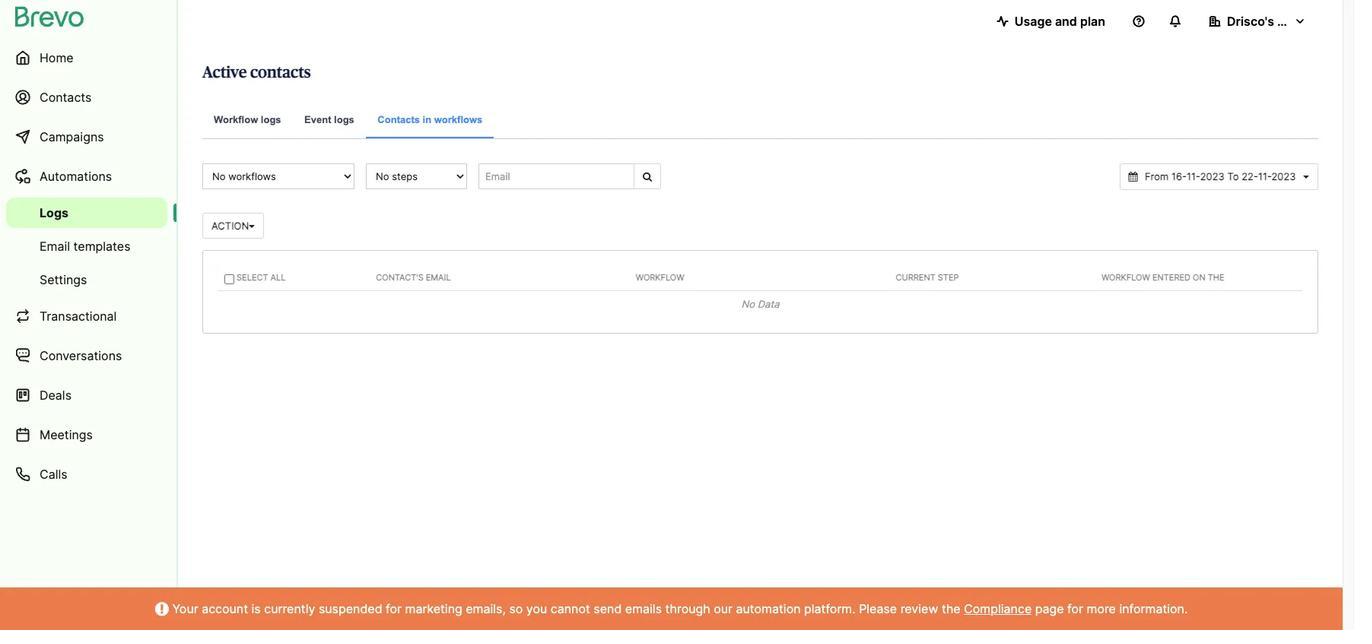 Task type: vqa. For each thing, say whether or not it's contained in the screenshot.
left Contacts
yes



Task type: locate. For each thing, give the bounding box(es) containing it.
action button
[[202, 213, 264, 239]]

on
[[1193, 273, 1206, 283]]

0 horizontal spatial logs
[[261, 114, 281, 126]]

calendar image
[[1129, 172, 1138, 182]]

0 vertical spatial contacts
[[40, 90, 92, 105]]

contacts up campaigns on the top of the page
[[40, 90, 92, 105]]

event logs
[[304, 114, 354, 126]]

action
[[212, 220, 249, 232]]

1 horizontal spatial for
[[1068, 602, 1083, 617]]

the
[[1208, 273, 1225, 283], [942, 602, 961, 617]]

meetings
[[40, 428, 93, 443]]

step
[[938, 273, 959, 283]]

logs
[[261, 114, 281, 126], [334, 114, 354, 126]]

1 horizontal spatial the
[[1208, 273, 1225, 283]]

transactional link
[[6, 298, 167, 335]]

no data
[[741, 298, 779, 311]]

select
[[237, 273, 268, 283]]

contacts left in
[[378, 114, 420, 126]]

workflow
[[214, 114, 258, 126], [636, 273, 684, 283], [1102, 273, 1150, 283]]

2 horizontal spatial workflow
[[1102, 273, 1150, 283]]

1 vertical spatial the
[[942, 602, 961, 617]]

1 horizontal spatial contacts
[[378, 114, 420, 126]]

email
[[426, 273, 451, 283]]

select all
[[234, 273, 286, 283]]

usage and plan button
[[984, 6, 1118, 37]]

so
[[509, 602, 523, 617]]

0 horizontal spatial workflow
[[214, 114, 258, 126]]

data
[[758, 298, 779, 311]]

logs left event
[[261, 114, 281, 126]]

1 vertical spatial contacts
[[378, 114, 420, 126]]

logs for workflow logs
[[261, 114, 281, 126]]

contacts
[[40, 90, 92, 105], [378, 114, 420, 126]]

0 vertical spatial the
[[1208, 273, 1225, 283]]

contact's email
[[376, 273, 451, 283]]

1 horizontal spatial workflow
[[636, 273, 684, 283]]

event logs link
[[293, 103, 366, 139]]

the right on
[[1208, 273, 1225, 283]]

workflow for workflow logs
[[214, 114, 258, 126]]

1 horizontal spatial logs
[[334, 114, 354, 126]]

review
[[901, 602, 938, 617]]

contacts link
[[6, 79, 167, 116]]

None checkbox
[[224, 275, 234, 285]]

for left 'marketing'
[[386, 602, 402, 617]]

0 horizontal spatial for
[[386, 602, 402, 617]]

automations
[[40, 169, 112, 184]]

contacts in workflows
[[378, 114, 483, 126]]

logs for event logs
[[334, 114, 354, 126]]

contacts
[[250, 65, 311, 81]]

information.
[[1120, 602, 1188, 617]]

0 horizontal spatial the
[[942, 602, 961, 617]]

deals link
[[6, 377, 167, 414]]

0 horizontal spatial contacts
[[40, 90, 92, 105]]

settings
[[40, 272, 87, 288]]

deals
[[40, 388, 72, 403]]

workflows
[[434, 114, 483, 126]]

through
[[665, 602, 710, 617]]

no
[[741, 298, 755, 311]]

account
[[202, 602, 248, 617]]

1 logs from the left
[[261, 114, 281, 126]]

workflow for workflow
[[636, 273, 684, 283]]

home
[[40, 50, 74, 65]]

logs right event
[[334, 114, 354, 126]]

more
[[1087, 602, 1116, 617]]

1 for from the left
[[386, 602, 402, 617]]

automations link
[[6, 158, 167, 195]]

conversations
[[40, 348, 122, 364]]

for
[[386, 602, 402, 617], [1068, 602, 1083, 617]]

cannot
[[551, 602, 590, 617]]

conversations link
[[6, 338, 167, 374]]

emails
[[625, 602, 662, 617]]

is
[[251, 602, 261, 617]]

workflow entered on the
[[1102, 273, 1225, 283]]

email templates link
[[6, 231, 167, 262]]

workflow for workflow entered on the
[[1102, 273, 1150, 283]]

current step
[[896, 273, 959, 283]]

for right page
[[1068, 602, 1083, 617]]

the right review
[[942, 602, 961, 617]]

campaigns
[[40, 129, 104, 145]]

transactional
[[40, 309, 117, 324]]

2 logs from the left
[[334, 114, 354, 126]]

contact's
[[376, 273, 424, 283]]

meetings link
[[6, 417, 167, 453]]

None text field
[[1141, 170, 1301, 184]]



Task type: describe. For each thing, give the bounding box(es) containing it.
email
[[40, 239, 70, 254]]

please
[[859, 602, 897, 617]]

2 for from the left
[[1068, 602, 1083, 617]]

campaigns link
[[6, 119, 167, 155]]

logs
[[40, 205, 69, 221]]

suspended
[[319, 602, 382, 617]]

all
[[271, 273, 286, 283]]

drisco's drinks
[[1227, 14, 1315, 29]]

contacts in workflows link
[[366, 103, 494, 138]]

exclamation circle image
[[155, 604, 169, 617]]

compliance link
[[964, 602, 1032, 617]]

calls
[[40, 467, 67, 482]]

drinks
[[1277, 14, 1315, 29]]

drisco's
[[1227, 14, 1274, 29]]

your
[[172, 602, 198, 617]]

entered
[[1153, 273, 1191, 283]]

settings link
[[6, 265, 167, 295]]

plan
[[1080, 14, 1106, 29]]

contacts for contacts in workflows
[[378, 114, 420, 126]]

Email text field
[[479, 164, 634, 189]]

send
[[594, 602, 622, 617]]

automation
[[736, 602, 801, 617]]

page
[[1035, 602, 1064, 617]]

logs link
[[6, 198, 167, 228]]

marketing
[[405, 602, 462, 617]]

active contacts
[[202, 65, 311, 81]]

and
[[1055, 14, 1077, 29]]

usage
[[1015, 14, 1052, 29]]

templates
[[73, 239, 131, 254]]

currently
[[264, 602, 315, 617]]

email templates
[[40, 239, 131, 254]]

current
[[896, 273, 936, 283]]

emails,
[[466, 602, 506, 617]]

your account is currently suspended for marketing emails, so you cannot send emails through our automation platform. please review the compliance page for more information.
[[169, 602, 1188, 617]]

our
[[714, 602, 733, 617]]

event
[[304, 114, 331, 126]]

workflow logs link
[[202, 103, 293, 139]]

calls link
[[6, 457, 167, 493]]

workflow logs
[[214, 114, 281, 126]]

platform.
[[804, 602, 856, 617]]

home link
[[6, 40, 167, 76]]

search image
[[643, 172, 652, 182]]

in
[[423, 114, 432, 126]]

active
[[202, 65, 247, 81]]

compliance
[[964, 602, 1032, 617]]

drisco's drinks button
[[1197, 6, 1319, 37]]

usage and plan
[[1015, 14, 1106, 29]]

you
[[526, 602, 547, 617]]

contacts for contacts
[[40, 90, 92, 105]]



